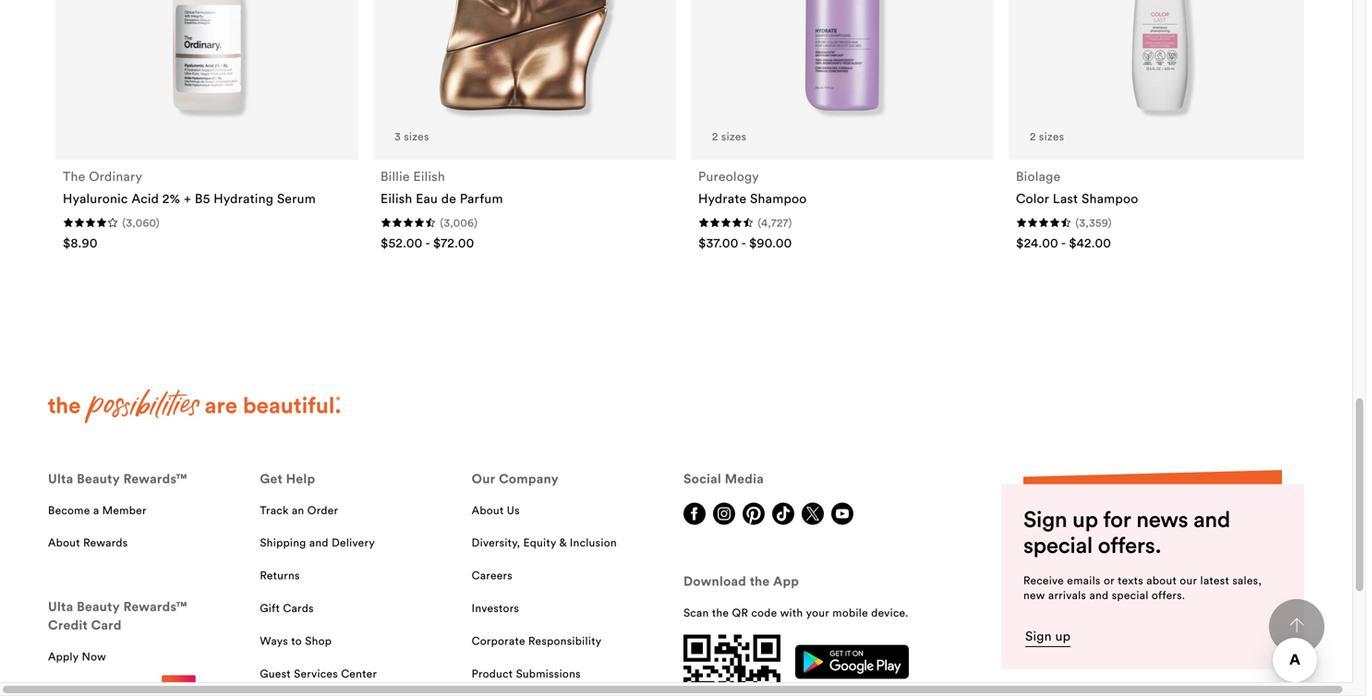Task type: vqa. For each thing, say whether or not it's contained in the screenshot.


Task type: describe. For each thing, give the bounding box(es) containing it.
3,006
[[444, 216, 474, 230]]

your
[[807, 606, 830, 620]]

center
[[341, 667, 377, 681]]

3,359
[[1080, 216, 1109, 230]]

returns link
[[260, 568, 300, 586]]

scan
[[684, 606, 709, 620]]

careers link
[[472, 568, 513, 586]]

( for last
[[1076, 216, 1080, 230]]

shampoo inside pureology hydrate shampoo
[[750, 190, 807, 207]]

( 3,006 )
[[440, 216, 478, 230]]

the for scan
[[712, 606, 729, 620]]

( 3,060 )
[[122, 216, 160, 230]]

2 sizes for biolage
[[1030, 130, 1065, 143]]

about
[[1147, 574, 1177, 588]]

services
[[294, 667, 338, 681]]

ways to shop
[[260, 634, 332, 648]]

product submissions
[[472, 667, 581, 681]]

( for shampoo
[[758, 216, 762, 230]]

corporate
[[472, 634, 526, 648]]

about rewards
[[48, 536, 128, 550]]

with
[[781, 606, 803, 620]]

sizes for billie
[[404, 130, 429, 143]]

( for hyaluronic
[[122, 216, 126, 230]]

latest
[[1201, 574, 1230, 588]]

$52.00 - $72.00
[[381, 235, 475, 251]]

) for $52.00 - $72.00
[[474, 216, 478, 230]]

hyaluronic
[[63, 190, 128, 207]]

gift cards
[[260, 602, 314, 616]]

corporate responsibility
[[472, 634, 602, 648]]

biolage color last shampoo image
[[1039, 0, 1282, 123]]

diversity,
[[472, 536, 521, 550]]

the
[[63, 168, 85, 185]]

facebook image
[[684, 503, 706, 525]]

download the app
[[684, 574, 799, 590]]

sign for sign up
[[1026, 628, 1052, 645]]

app
[[774, 574, 799, 590]]

biolage
[[1017, 168, 1061, 185]]

1 vertical spatial eilish
[[381, 190, 413, 207]]

- for $24.00
[[1062, 235, 1066, 251]]

instagram image
[[713, 503, 736, 525]]

now
[[82, 650, 106, 664]]

and inside shipping and delivery link
[[309, 536, 329, 550]]

diversity, equity & inclusion
[[472, 536, 617, 550]]

pureology
[[699, 168, 759, 185]]

youtube image
[[832, 503, 854, 525]]

diversity, equity & inclusion link
[[472, 536, 617, 554]]

3,060
[[126, 216, 156, 230]]

ulta for ulta beauty rewards™ credit card
[[48, 599, 73, 616]]

device.
[[872, 606, 909, 620]]

offers. inside receive emails or texts about our latest sales, new arrivals and special offers.
[[1152, 589, 1186, 602]]

- for $52.00
[[426, 235, 430, 251]]

4,727
[[762, 216, 789, 230]]

sizes for biolage
[[1040, 130, 1065, 143]]

credit
[[48, 617, 88, 634]]

pureology hydrate shampoo
[[699, 168, 807, 207]]

track an order link
[[260, 503, 338, 521]]

twitter image
[[802, 503, 824, 525]]

( for eilish
[[440, 216, 444, 230]]

media
[[725, 471, 764, 487]]

up for sign up
[[1056, 628, 1071, 645]]

3
[[395, 130, 401, 143]]

ultamaterewardscreditcard image
[[161, 676, 196, 697]]

ulta beauty rewards™
[[48, 471, 188, 487]]

guest services center link
[[260, 667, 377, 685]]

about rewards link
[[48, 536, 128, 554]]

help
[[286, 471, 315, 487]]

new
[[1024, 589, 1046, 602]]

offers. inside sign up for news and special offers.
[[1098, 531, 1162, 559]]

ways to shop link
[[260, 634, 332, 652]]

an
[[292, 504, 304, 517]]

special inside receive emails or texts about our latest sales, new arrivals and special offers.
[[1112, 589, 1149, 602]]

$24.00 - $42.00
[[1017, 235, 1112, 251]]

scan the qr code with your mobile device.
[[684, 606, 909, 620]]

card
[[91, 617, 122, 634]]

+
[[184, 190, 191, 207]]

hydrating
[[214, 190, 274, 207]]

billie eilish eilish eau de parfum
[[381, 168, 503, 207]]

social media
[[684, 471, 764, 487]]

become
[[48, 504, 90, 517]]

get
[[260, 471, 283, 487]]

playstore image
[[796, 646, 909, 680]]

sign up link
[[1026, 628, 1071, 648]]

( 3,359 )
[[1076, 216, 1112, 230]]

up for sign up for news and special offers.
[[1073, 505, 1099, 534]]

apply
[[48, 650, 79, 664]]

our company
[[472, 471, 559, 487]]

last
[[1053, 190, 1079, 207]]

emails
[[1068, 574, 1101, 588]]

or
[[1104, 574, 1115, 588]]

guest
[[260, 667, 291, 681]]



Task type: locate. For each thing, give the bounding box(es) containing it.
( 4,727 )
[[758, 216, 793, 230]]

2 horizontal spatial -
[[1062, 235, 1066, 251]]

0 vertical spatial about
[[472, 504, 504, 517]]

about
[[472, 504, 504, 517], [48, 536, 80, 550]]

about for about us
[[472, 504, 504, 517]]

4 ) from the left
[[1109, 216, 1112, 230]]

arrivals
[[1049, 589, 1087, 602]]

up left for
[[1073, 505, 1099, 534]]

equity
[[524, 536, 557, 550]]

0 horizontal spatial 2
[[712, 130, 719, 143]]

track
[[260, 504, 289, 517]]

pureology hydrate shampoo image
[[722, 0, 964, 123]]

) for $24.00 - $42.00
[[1109, 216, 1112, 230]]

( up $72.00
[[440, 216, 444, 230]]

up down arrivals
[[1056, 628, 1071, 645]]

0 horizontal spatial up
[[1056, 628, 1071, 645]]

shampoo
[[750, 190, 807, 207], [1082, 190, 1139, 207]]

beauty for ulta beauty rewards™
[[77, 471, 120, 487]]

and down order
[[309, 536, 329, 550]]

gift
[[260, 602, 280, 616]]

( up $42.00
[[1076, 216, 1080, 230]]

1 horizontal spatial shampoo
[[1082, 190, 1139, 207]]

serum
[[277, 190, 316, 207]]

2 beauty from the top
[[77, 599, 120, 616]]

2 sizes
[[712, 130, 747, 143], [1030, 130, 1065, 143]]

1 horizontal spatial 2
[[1030, 130, 1036, 143]]

2 - from the left
[[742, 235, 746, 251]]

about us link
[[472, 503, 520, 521]]

track an order
[[260, 504, 338, 517]]

0 horizontal spatial shampoo
[[750, 190, 807, 207]]

3 ) from the left
[[789, 216, 793, 230]]

qr
[[732, 606, 749, 620]]

0 vertical spatial beauty
[[77, 471, 120, 487]]

2 shampoo from the left
[[1082, 190, 1139, 207]]

2 sizes for pureology
[[712, 130, 747, 143]]

receive
[[1024, 574, 1065, 588]]

- for $37.00
[[742, 235, 746, 251]]

2 up biolage
[[1030, 130, 1036, 143]]

rewards™ down rewards on the left of page
[[123, 599, 188, 616]]

0 horizontal spatial special
[[1024, 531, 1093, 559]]

1 horizontal spatial about
[[472, 504, 504, 517]]

- right $52.00
[[426, 235, 430, 251]]

rewards
[[83, 536, 128, 550]]

1 vertical spatial special
[[1112, 589, 1149, 602]]

2 rewards™ from the top
[[123, 599, 188, 616]]

and inside receive emails or texts about our latest sales, new arrivals and special offers.
[[1090, 589, 1109, 602]]

$90.00
[[749, 235, 792, 251]]

billie
[[381, 168, 410, 185]]

2 for pureology
[[712, 130, 719, 143]]

color
[[1017, 190, 1050, 207]]

become a member
[[48, 504, 147, 517]]

2 ( from the left
[[440, 216, 444, 230]]

product
[[472, 667, 513, 681]]

company
[[499, 471, 559, 487]]

billie eilish eilish eau de parfum image
[[404, 0, 646, 123]]

0 vertical spatial eilish
[[414, 168, 445, 185]]

1 vertical spatial and
[[309, 536, 329, 550]]

beauty for ulta beauty rewards™ credit card
[[77, 599, 120, 616]]

2
[[712, 130, 719, 143], [1030, 130, 1036, 143]]

investors
[[472, 602, 519, 616]]

2 2 sizes from the left
[[1030, 130, 1065, 143]]

texts
[[1118, 574, 1144, 588]]

) up $90.00
[[789, 216, 793, 230]]

( up $90.00
[[758, 216, 762, 230]]

sizes up pureology
[[722, 130, 747, 143]]

2 horizontal spatial sizes
[[1040, 130, 1065, 143]]

2 horizontal spatial and
[[1194, 505, 1231, 534]]

$52.00
[[381, 235, 423, 251]]

3 ( from the left
[[758, 216, 762, 230]]

parfum
[[460, 190, 503, 207]]

1 vertical spatial rewards™
[[123, 599, 188, 616]]

3 sizes
[[395, 130, 429, 143]]

ulta inside ulta beauty rewards™ credit card
[[48, 599, 73, 616]]

0 horizontal spatial eilish
[[381, 190, 413, 207]]

1 horizontal spatial the
[[750, 574, 770, 590]]

eilish down billie
[[381, 190, 413, 207]]

special
[[1024, 531, 1093, 559], [1112, 589, 1149, 602]]

ulta for ulta beauty rewards™
[[48, 471, 73, 487]]

shampoo up ( 4,727 )
[[750, 190, 807, 207]]

1 2 from the left
[[712, 130, 719, 143]]

2 2 from the left
[[1030, 130, 1036, 143]]

mobile
[[833, 606, 869, 620]]

for
[[1104, 505, 1132, 534]]

) for $37.00 - $90.00
[[789, 216, 793, 230]]

- right $37.00
[[742, 235, 746, 251]]

2 vertical spatial and
[[1090, 589, 1109, 602]]

2%
[[163, 190, 180, 207]]

1 ulta from the top
[[48, 471, 73, 487]]

guest services center
[[260, 667, 377, 681]]

1 horizontal spatial eilish
[[414, 168, 445, 185]]

1 horizontal spatial sizes
[[722, 130, 747, 143]]

cards
[[283, 602, 314, 616]]

beauty up become a member
[[77, 471, 120, 487]]

- right $24.00
[[1062, 235, 1066, 251]]

rewards™ for ulta beauty rewards™ credit card
[[123, 599, 188, 616]]

0 vertical spatial rewards™
[[123, 471, 188, 487]]

0 vertical spatial ulta
[[48, 471, 73, 487]]

and down or at the bottom of page
[[1090, 589, 1109, 602]]

0 vertical spatial special
[[1024, 531, 1093, 559]]

the possibilities are beautiful image
[[48, 388, 341, 424]]

shipping and delivery
[[260, 536, 375, 550]]

ordinary
[[89, 168, 142, 185]]

sign up
[[1026, 628, 1071, 645]]

sizes
[[404, 130, 429, 143], [722, 130, 747, 143], [1040, 130, 1065, 143]]

4 ( from the left
[[1076, 216, 1080, 230]]

and right 'news'
[[1194, 505, 1231, 534]]

about us
[[472, 504, 520, 517]]

about down become
[[48, 536, 80, 550]]

ulta beauty rewards™ credit card
[[48, 599, 188, 634]]

responsibility
[[529, 634, 602, 648]]

eilish up eau at the left of page
[[414, 168, 445, 185]]

receive emails or texts about our latest sales, new arrivals and special offers.
[[1024, 574, 1263, 602]]

the left app in the bottom of the page
[[750, 574, 770, 590]]

rewards™ inside ulta beauty rewards™ credit card
[[123, 599, 188, 616]]

appstore image
[[796, 690, 909, 697]]

ulta
[[48, 471, 73, 487], [48, 599, 73, 616]]

sizes up biolage
[[1040, 130, 1065, 143]]

1 ( from the left
[[122, 216, 126, 230]]

0 horizontal spatial the
[[712, 606, 729, 620]]

sign
[[1024, 505, 1068, 534], [1026, 628, 1052, 645]]

beauty
[[77, 471, 120, 487], [77, 599, 120, 616]]

sales,
[[1233, 574, 1263, 588]]

2 sizes from the left
[[722, 130, 747, 143]]

$37.00
[[699, 235, 739, 251]]

1 horizontal spatial up
[[1073, 505, 1099, 534]]

investors link
[[472, 601, 519, 619]]

pinterest image
[[743, 503, 765, 525]]

( down the hyaluronic
[[122, 216, 126, 230]]

sizes right 3
[[404, 130, 429, 143]]

1 horizontal spatial special
[[1112, 589, 1149, 602]]

sign for sign up for news and special offers.
[[1024, 505, 1068, 534]]

2 ) from the left
[[474, 216, 478, 230]]

apply now link
[[48, 650, 106, 668]]

and inside sign up for news and special offers.
[[1194, 505, 1231, 534]]

beauty inside ulta beauty rewards™ credit card
[[77, 599, 120, 616]]

0 horizontal spatial sizes
[[404, 130, 429, 143]]

0 horizontal spatial and
[[309, 536, 329, 550]]

$24.00
[[1017, 235, 1059, 251]]

) down parfum
[[474, 216, 478, 230]]

shampoo up 3,359
[[1082, 190, 1139, 207]]

beauty up card
[[77, 599, 120, 616]]

3 - from the left
[[1062, 235, 1066, 251]]

sizes for pureology
[[722, 130, 747, 143]]

de
[[441, 190, 457, 207]]

the for download
[[750, 574, 770, 590]]

the ordinary hyaluronic acid 2% + b5 hydrating serum
[[63, 168, 316, 207]]

1 horizontal spatial -
[[742, 235, 746, 251]]

1 2 sizes from the left
[[712, 130, 747, 143]]

)
[[156, 216, 160, 230], [474, 216, 478, 230], [789, 216, 793, 230], [1109, 216, 1112, 230]]

0 vertical spatial the
[[750, 574, 770, 590]]

sign down "new"
[[1026, 628, 1052, 645]]

ways
[[260, 634, 288, 648]]

tiktok image
[[773, 503, 795, 525]]

a
[[93, 504, 99, 517]]

us
[[507, 504, 520, 517]]

careers
[[472, 569, 513, 583]]

about for about rewards
[[48, 536, 80, 550]]

shop
[[305, 634, 332, 648]]

1 vertical spatial offers.
[[1152, 589, 1186, 602]]

1 rewards™ from the top
[[123, 471, 188, 487]]

1 shampoo from the left
[[750, 190, 807, 207]]

up inside sign up for news and special offers.
[[1073, 505, 1099, 534]]

1 sizes from the left
[[404, 130, 429, 143]]

the left qr
[[712, 606, 729, 620]]

about left us
[[472, 504, 504, 517]]

1 vertical spatial sign
[[1026, 628, 1052, 645]]

rewards™ for ulta beauty rewards™
[[123, 471, 188, 487]]

2 up pureology
[[712, 130, 719, 143]]

) up $42.00
[[1109, 216, 1112, 230]]

1 vertical spatial ulta
[[48, 599, 73, 616]]

shampoo inside biolage color last shampoo
[[1082, 190, 1139, 207]]

apply now
[[48, 650, 106, 664]]

the ordinary hyaluronic acid 2% + b5 hydrating serum image
[[86, 0, 328, 123]]

1 vertical spatial about
[[48, 536, 80, 550]]

0 vertical spatial offers.
[[1098, 531, 1162, 559]]

order
[[308, 504, 338, 517]]

1 vertical spatial up
[[1056, 628, 1071, 645]]

sign inside sign up for news and special offers.
[[1024, 505, 1068, 534]]

) for $8.90
[[156, 216, 160, 230]]

2 ulta from the top
[[48, 599, 73, 616]]

1 horizontal spatial and
[[1090, 589, 1109, 602]]

special up receive
[[1024, 531, 1093, 559]]

eau
[[416, 190, 438, 207]]

back to top image
[[1290, 619, 1305, 633]]

1 - from the left
[[426, 235, 430, 251]]

up
[[1073, 505, 1099, 534], [1056, 628, 1071, 645]]

ulta up become
[[48, 471, 73, 487]]

delivery
[[332, 536, 375, 550]]

b5
[[195, 190, 210, 207]]

2 sizes up pureology
[[712, 130, 747, 143]]

0 horizontal spatial -
[[426, 235, 430, 251]]

$8.90
[[63, 235, 98, 251]]

shipping
[[260, 536, 306, 550]]

offers. up texts
[[1098, 531, 1162, 559]]

offers. down about at the bottom right of page
[[1152, 589, 1186, 602]]

2 sizes up biolage
[[1030, 130, 1065, 143]]

sign up for news and special offers.
[[1024, 505, 1231, 559]]

0 horizontal spatial about
[[48, 536, 80, 550]]

get help
[[260, 471, 315, 487]]

3 sizes from the left
[[1040, 130, 1065, 143]]

our
[[1180, 574, 1198, 588]]

product submissions link
[[472, 667, 581, 685]]

rewards™ up member
[[123, 471, 188, 487]]

1 horizontal spatial 2 sizes
[[1030, 130, 1065, 143]]

-
[[426, 235, 430, 251], [742, 235, 746, 251], [1062, 235, 1066, 251]]

0 vertical spatial up
[[1073, 505, 1099, 534]]

0 vertical spatial and
[[1194, 505, 1231, 534]]

) down acid
[[156, 216, 160, 230]]

1 vertical spatial beauty
[[77, 599, 120, 616]]

0 horizontal spatial 2 sizes
[[712, 130, 747, 143]]

0 vertical spatial sign
[[1024, 505, 1068, 534]]

special down texts
[[1112, 589, 1149, 602]]

1 beauty from the top
[[77, 471, 120, 487]]

submissions
[[516, 667, 581, 681]]

q r code image
[[684, 636, 781, 697]]

social
[[684, 471, 722, 487]]

ulta up credit
[[48, 599, 73, 616]]

code
[[752, 606, 778, 620]]

to
[[291, 634, 302, 648]]

1 ) from the left
[[156, 216, 160, 230]]

sign up receive
[[1024, 505, 1068, 534]]

inclusion
[[570, 536, 617, 550]]

1 vertical spatial the
[[712, 606, 729, 620]]

news
[[1137, 505, 1189, 534]]

special inside sign up for news and special offers.
[[1024, 531, 1093, 559]]

about inside "link"
[[48, 536, 80, 550]]

shipping and delivery link
[[260, 536, 375, 554]]

2 for biolage
[[1030, 130, 1036, 143]]



